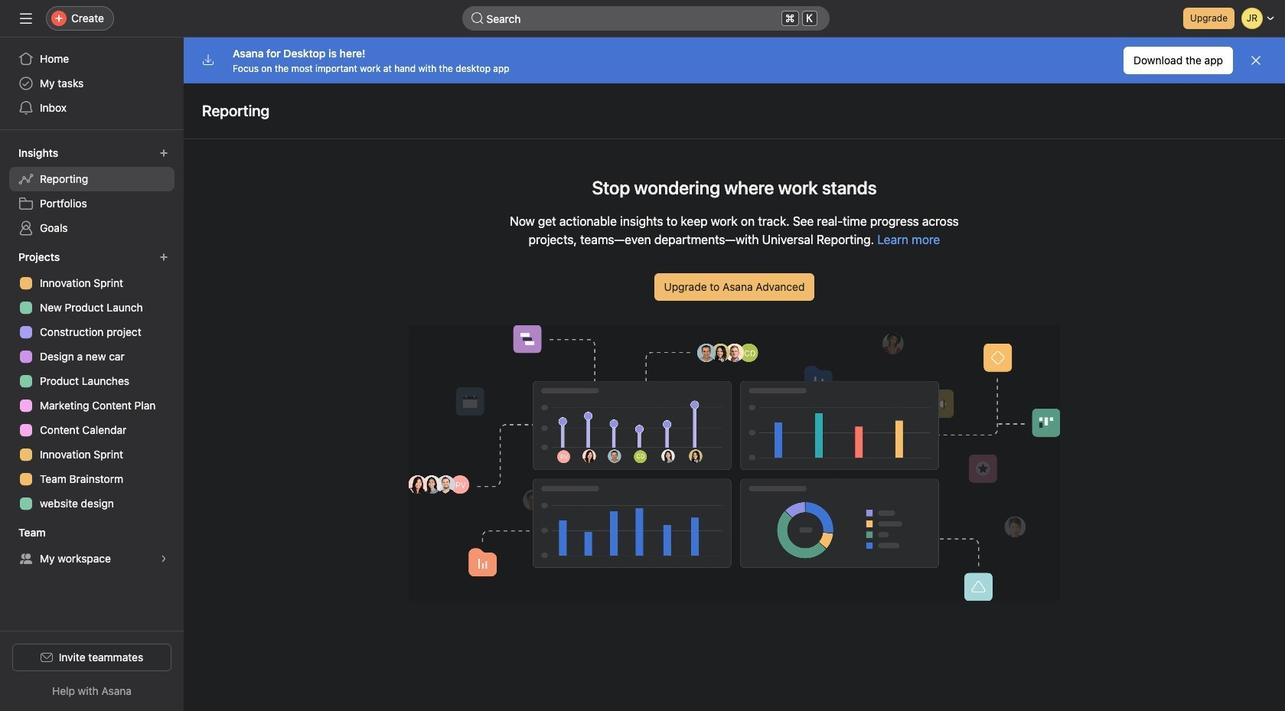 Task type: describe. For each thing, give the bounding box(es) containing it.
isinverse image
[[471, 12, 483, 24]]

hide sidebar image
[[20, 12, 32, 24]]

new project or portfolio image
[[159, 253, 168, 262]]

Search tasks, projects, and more text field
[[462, 6, 829, 31]]



Task type: locate. For each thing, give the bounding box(es) containing it.
None field
[[462, 6, 829, 31]]

new insights image
[[159, 148, 168, 158]]

see details, my workspace image
[[159, 554, 168, 563]]

insights element
[[0, 139, 184, 243]]

dismiss image
[[1250, 54, 1262, 67]]

teams element
[[0, 519, 184, 574]]

global element
[[0, 38, 184, 129]]

projects element
[[0, 243, 184, 519]]



Task type: vqa. For each thing, say whether or not it's contained in the screenshot.
See Details, My Workspace "IMAGE" on the bottom of page
yes



